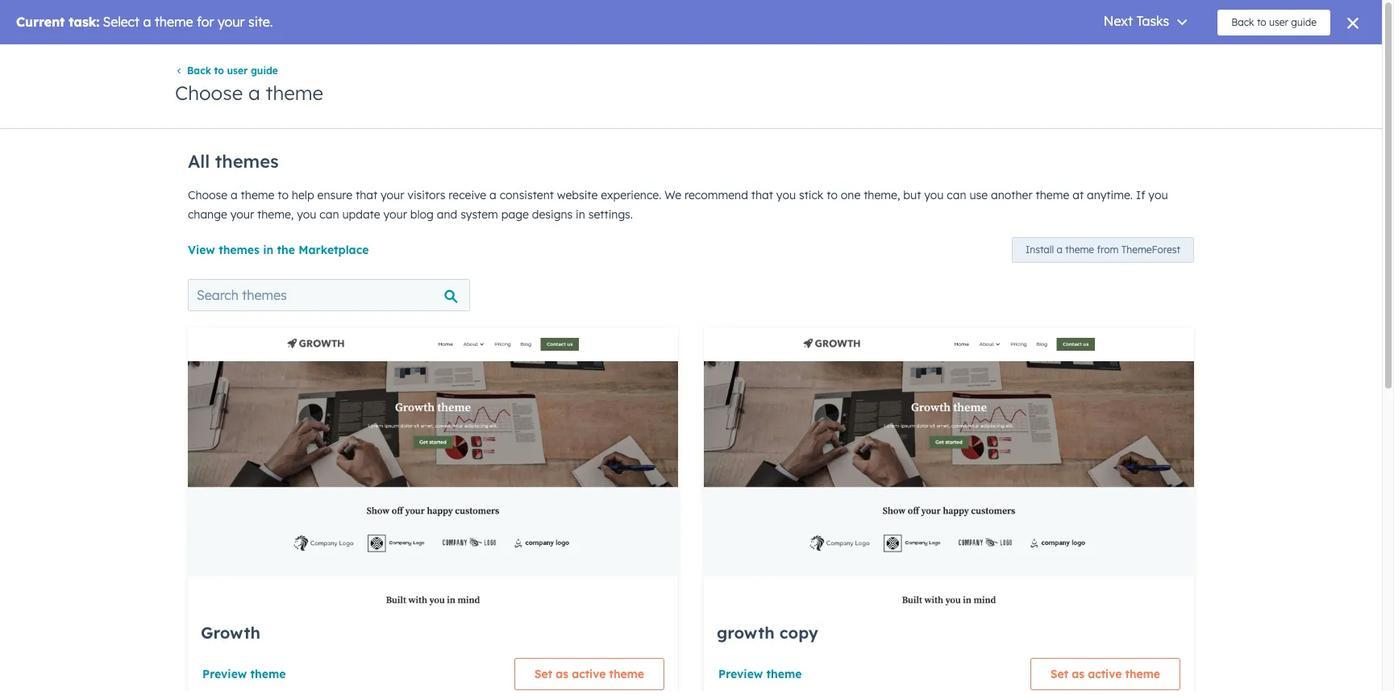 Task type: locate. For each thing, give the bounding box(es) containing it.
copy
[[780, 623, 819, 643]]

you right if at top
[[1149, 188, 1168, 202]]

in
[[576, 207, 585, 222], [263, 243, 274, 257]]

2 preview from the left
[[719, 667, 763, 682]]

1 set as active theme button from the left
[[514, 658, 665, 690]]

2 set from the left
[[1051, 667, 1069, 682]]

preview theme
[[202, 667, 286, 682], [719, 667, 802, 682]]

anytime.
[[1087, 188, 1133, 202]]

your left blog
[[384, 207, 407, 222]]

a down guide
[[248, 81, 260, 105]]

0 horizontal spatial set
[[535, 667, 553, 682]]

in down website
[[576, 207, 585, 222]]

can down ensure
[[320, 207, 339, 222]]

choose
[[175, 81, 243, 105], [188, 188, 228, 202]]

designs
[[532, 207, 573, 222]]

1 vertical spatial can
[[320, 207, 339, 222]]

1 active from the left
[[572, 667, 606, 682]]

a for choose a theme to help ensure that your visitors receive a consistent website experience. we recommend that you stick to one theme, but you can use another theme at anytime. if you change your theme, you can update your blog and system page designs in settings.
[[231, 188, 238, 202]]

to left help
[[278, 188, 289, 202]]

1 horizontal spatial as
[[1072, 667, 1085, 682]]

preview theme for growth
[[202, 667, 286, 682]]

in left the
[[263, 243, 274, 257]]

to left user
[[214, 65, 224, 77]]

1 horizontal spatial preview
[[719, 667, 763, 682]]

1 horizontal spatial set as active theme
[[1051, 667, 1161, 682]]

choose for choose a theme to help ensure that your visitors receive a consistent website experience. we recommend that you stick to one theme, but you can use another theme at anytime. if you change your theme, you can update your blog and system page designs in settings.
[[188, 188, 228, 202]]

back to user guide link
[[175, 65, 278, 77]]

choose up change
[[188, 188, 228, 202]]

back to user guide
[[187, 65, 278, 77]]

preview theme down growth
[[202, 667, 286, 682]]

2 that from the left
[[752, 188, 773, 202]]

set as active theme button for growth
[[514, 658, 665, 690]]

2 active from the left
[[1088, 667, 1122, 682]]

use
[[970, 188, 988, 202]]

choose for choose a theme
[[175, 81, 243, 105]]

as for growth
[[556, 667, 569, 682]]

0 horizontal spatial that
[[356, 188, 378, 202]]

themes
[[215, 150, 279, 173], [219, 243, 260, 257]]

that up update
[[356, 188, 378, 202]]

2 horizontal spatial to
[[827, 188, 838, 202]]

we
[[665, 188, 682, 202]]

2 preview theme from the left
[[719, 667, 802, 682]]

themes right view
[[219, 243, 260, 257]]

user
[[227, 65, 248, 77]]

blog
[[410, 207, 434, 222]]

0 horizontal spatial preview
[[202, 667, 247, 682]]

that
[[356, 188, 378, 202], [752, 188, 773, 202]]

help
[[292, 188, 314, 202]]

can left use
[[947, 188, 967, 202]]

preview for growth copy
[[719, 667, 763, 682]]

preview theme button down growth copy
[[718, 658, 803, 690]]

1 set as active theme from the left
[[535, 667, 644, 682]]

1 horizontal spatial can
[[947, 188, 967, 202]]

1 horizontal spatial preview theme
[[719, 667, 802, 682]]

theme, down help
[[257, 207, 294, 222]]

1 horizontal spatial set
[[1051, 667, 1069, 682]]

1 horizontal spatial that
[[752, 188, 773, 202]]

you
[[777, 188, 796, 202], [925, 188, 944, 202], [1149, 188, 1168, 202], [297, 207, 317, 222]]

active for growth copy
[[1088, 667, 1122, 682]]

0 horizontal spatial theme,
[[257, 207, 294, 222]]

back
[[187, 65, 211, 77]]

themes inside theme selection page description element
[[215, 150, 279, 173]]

preview down the 'growth'
[[719, 667, 763, 682]]

preview down growth
[[202, 667, 247, 682]]

a inside install a theme from themeforest button
[[1057, 244, 1063, 256]]

if
[[1136, 188, 1146, 202]]

2 as from the left
[[1072, 667, 1085, 682]]

preview image for 'growth copy' theme image
[[704, 327, 1195, 691]]

all
[[188, 150, 210, 173]]

as
[[556, 667, 569, 682], [1072, 667, 1085, 682]]

1 horizontal spatial active
[[1088, 667, 1122, 682]]

to left one
[[827, 188, 838, 202]]

preview theme button down growth
[[202, 658, 287, 690]]

1 preview from the left
[[202, 667, 247, 682]]

1 horizontal spatial preview theme button
[[718, 658, 803, 690]]

0 horizontal spatial set as active theme
[[535, 667, 644, 682]]

choose inside choose a theme to help ensure that your visitors receive a consistent website experience. we recommend that you stick to one theme, but you can use another theme at anytime. if you change your theme, you can update your blog and system page designs in settings.
[[188, 188, 228, 202]]

marketplace
[[299, 243, 369, 257]]

experience.
[[601, 188, 662, 202]]

growth copy
[[717, 623, 819, 643]]

set as active theme for growth copy
[[1051, 667, 1161, 682]]

your
[[381, 188, 405, 202], [230, 207, 254, 222], [384, 207, 407, 222]]

install a theme from themeforest button
[[1012, 237, 1195, 263]]

a up system
[[490, 188, 497, 202]]

at
[[1073, 188, 1084, 202]]

view
[[188, 243, 215, 257]]

2 preview theme button from the left
[[718, 658, 803, 690]]

that right recommend
[[752, 188, 773, 202]]

can
[[947, 188, 967, 202], [320, 207, 339, 222]]

1 set from the left
[[535, 667, 553, 682]]

0 horizontal spatial set as active theme button
[[514, 658, 665, 690]]

0 horizontal spatial as
[[556, 667, 569, 682]]

a down all themes
[[231, 188, 238, 202]]

theme,
[[864, 188, 900, 202], [257, 207, 294, 222]]

set for growth
[[535, 667, 553, 682]]

choose down back
[[175, 81, 243, 105]]

1 vertical spatial choose
[[188, 188, 228, 202]]

0 horizontal spatial to
[[214, 65, 224, 77]]

a right install
[[1057, 244, 1063, 256]]

1 horizontal spatial in
[[576, 207, 585, 222]]

1 preview theme button from the left
[[202, 658, 287, 690]]

all themes
[[188, 150, 279, 173]]

2 set as active theme button from the left
[[1031, 658, 1181, 690]]

1 as from the left
[[556, 667, 569, 682]]

active
[[572, 667, 606, 682], [1088, 667, 1122, 682]]

0 vertical spatial choose
[[175, 81, 243, 105]]

theme search bar search field
[[188, 279, 470, 311]]

0 vertical spatial theme,
[[864, 188, 900, 202]]

one
[[841, 188, 861, 202]]

0 horizontal spatial preview theme button
[[202, 658, 287, 690]]

0 vertical spatial in
[[576, 207, 585, 222]]

settings.
[[589, 207, 633, 222]]

1 vertical spatial themes
[[219, 243, 260, 257]]

0 horizontal spatial in
[[263, 243, 274, 257]]

theme, left the but
[[864, 188, 900, 202]]

as for growth copy
[[1072, 667, 1085, 682]]

0 vertical spatial themes
[[215, 150, 279, 173]]

0 horizontal spatial active
[[572, 667, 606, 682]]

and
[[437, 207, 458, 222]]

a
[[248, 81, 260, 105], [231, 188, 238, 202], [490, 188, 497, 202], [1057, 244, 1063, 256]]

1 horizontal spatial set as active theme button
[[1031, 658, 1181, 690]]

to
[[214, 65, 224, 77], [278, 188, 289, 202], [827, 188, 838, 202]]

install a theme from themeforest
[[1026, 244, 1181, 256]]

a for install a theme from themeforest
[[1057, 244, 1063, 256]]

set as active theme
[[535, 667, 644, 682], [1051, 667, 1161, 682]]

1 that from the left
[[356, 188, 378, 202]]

preview theme down growth copy
[[719, 667, 802, 682]]

themes right all
[[215, 150, 279, 173]]

2 set as active theme from the left
[[1051, 667, 1161, 682]]

0 horizontal spatial preview theme
[[202, 667, 286, 682]]

set
[[535, 667, 553, 682], [1051, 667, 1069, 682]]

1 vertical spatial in
[[263, 243, 274, 257]]

preview
[[202, 667, 247, 682], [719, 667, 763, 682]]

another
[[991, 188, 1033, 202]]

set as active theme button
[[514, 658, 665, 690], [1031, 658, 1181, 690]]

theme
[[266, 81, 323, 105], [241, 188, 275, 202], [1036, 188, 1070, 202], [1066, 244, 1095, 256], [250, 667, 286, 682], [609, 667, 644, 682], [767, 667, 802, 682], [1126, 667, 1161, 682]]

theme selection page description element
[[188, 144, 1195, 224]]

preview theme button
[[202, 658, 287, 690], [718, 658, 803, 690]]

1 preview theme from the left
[[202, 667, 286, 682]]



Task type: vqa. For each thing, say whether or not it's contained in the screenshot.
First Page Seen Single-line text
no



Task type: describe. For each thing, give the bounding box(es) containing it.
1 horizontal spatial to
[[278, 188, 289, 202]]

you down help
[[297, 207, 317, 222]]

in inside choose a theme to help ensure that your visitors receive a consistent website experience. we recommend that you stick to one theme, but you can use another theme at anytime. if you change your theme, you can update your blog and system page designs in settings.
[[576, 207, 585, 222]]

recommend
[[685, 188, 748, 202]]

you left stick
[[777, 188, 796, 202]]

website
[[557, 188, 598, 202]]

system
[[461, 207, 498, 222]]

growth
[[717, 623, 775, 643]]

preview theme for growth copy
[[719, 667, 802, 682]]

receive
[[449, 188, 487, 202]]

change
[[188, 207, 227, 222]]

set as active theme for growth
[[535, 667, 644, 682]]

your right change
[[230, 207, 254, 222]]

but
[[904, 188, 921, 202]]

themeforest
[[1122, 244, 1181, 256]]

preview theme button for growth copy
[[718, 658, 803, 690]]

guide
[[251, 65, 278, 77]]

0 vertical spatial can
[[947, 188, 967, 202]]

update
[[342, 207, 380, 222]]

stick
[[799, 188, 824, 202]]

view themes in the marketplace
[[188, 243, 369, 257]]

theme inside button
[[1066, 244, 1095, 256]]

active for growth
[[572, 667, 606, 682]]

set as active theme button for growth copy
[[1031, 658, 1181, 690]]

view themes in the marketplace link
[[188, 243, 369, 257]]

preview theme button for growth
[[202, 658, 287, 690]]

ensure
[[317, 188, 353, 202]]

choose a theme
[[175, 81, 323, 105]]

0 horizontal spatial can
[[320, 207, 339, 222]]

a for choose a theme
[[248, 81, 260, 105]]

choose a theme to help ensure that your visitors receive a consistent website experience. we recommend that you stick to one theme, but you can use another theme at anytime. if you change your theme, you can update your blog and system page designs in settings.
[[188, 188, 1168, 222]]

themes for view
[[219, 243, 260, 257]]

preview for growth
[[202, 667, 247, 682]]

page
[[501, 207, 529, 222]]

your left visitors
[[381, 188, 405, 202]]

the
[[277, 243, 295, 257]]

1 vertical spatial theme,
[[257, 207, 294, 222]]

themes for all
[[215, 150, 279, 173]]

set for growth copy
[[1051, 667, 1069, 682]]

growth
[[201, 623, 260, 643]]

from
[[1097, 244, 1119, 256]]

visitors
[[408, 188, 446, 202]]

you right the but
[[925, 188, 944, 202]]

install
[[1026, 244, 1054, 256]]

1 horizontal spatial theme,
[[864, 188, 900, 202]]

consistent
[[500, 188, 554, 202]]

preview image for 'growth' theme image
[[188, 327, 678, 691]]



